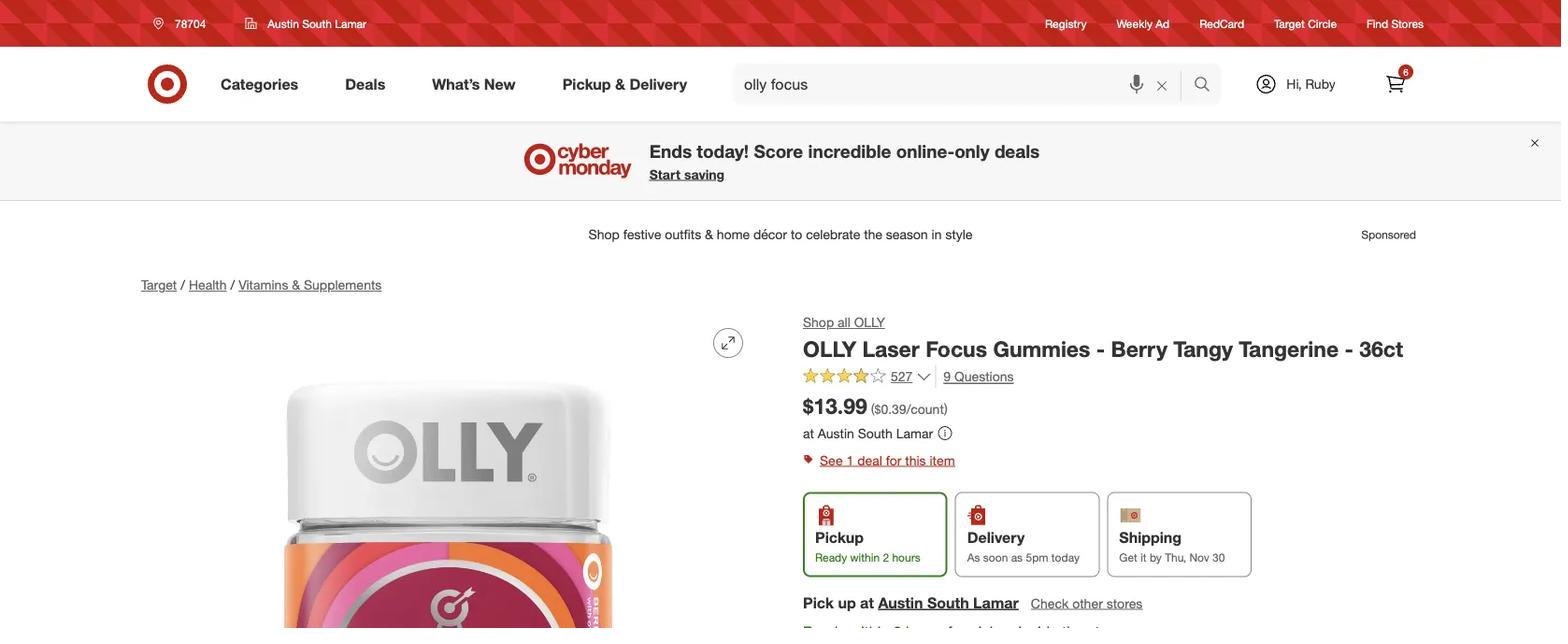 Task type: describe. For each thing, give the bounding box(es) containing it.
saving
[[684, 166, 725, 182]]

pickup for ready
[[815, 529, 864, 547]]

What can we help you find? suggestions appear below search field
[[733, 64, 1199, 105]]

$13.99
[[803, 393, 867, 419]]

austin south lamar button
[[233, 7, 379, 40]]

6 link
[[1375, 64, 1416, 105]]

categories
[[221, 75, 298, 93]]

tangerine
[[1239, 336, 1339, 362]]

questions
[[955, 369, 1014, 385]]

as
[[967, 550, 980, 564]]

find
[[1367, 16, 1389, 30]]

this
[[905, 452, 926, 468]]

527 link
[[803, 366, 932, 389]]

redcard link
[[1200, 15, 1244, 31]]

0 vertical spatial at
[[803, 425, 814, 441]]

target for target / health / vitamins & supplements
[[141, 277, 177, 293]]

deals link
[[329, 64, 409, 105]]

1 horizontal spatial &
[[615, 75, 625, 93]]

weekly ad
[[1117, 16, 1170, 30]]

pick up at austin south lamar
[[803, 594, 1019, 612]]

check
[[1031, 595, 1069, 611]]

9 questions
[[944, 369, 1014, 385]]

$13.99 ( $0.39 /count )
[[803, 393, 948, 419]]

ends today! score incredible online-only deals start saving
[[650, 140, 1040, 182]]

ends
[[650, 140, 692, 162]]

health
[[189, 277, 227, 293]]

weekly ad link
[[1117, 15, 1170, 31]]

delivery as soon as 5pm today
[[967, 529, 1080, 564]]

get
[[1119, 550, 1138, 564]]

weekly
[[1117, 16, 1153, 30]]

deals
[[995, 140, 1040, 162]]

1
[[847, 452, 854, 468]]

shop
[[803, 314, 834, 331]]

for
[[886, 452, 902, 468]]

as
[[1011, 550, 1023, 564]]

delivery inside delivery as soon as 5pm today
[[967, 529, 1025, 547]]

check other stores
[[1031, 595, 1143, 611]]

south inside dropdown button
[[302, 16, 332, 30]]

austin south lamar button
[[878, 592, 1019, 614]]

focus
[[926, 336, 987, 362]]

what's
[[432, 75, 480, 93]]

thu,
[[1165, 550, 1187, 564]]

all
[[838, 314, 851, 331]]

527
[[891, 369, 913, 385]]

what's new
[[432, 75, 516, 93]]

pickup for &
[[563, 75, 611, 93]]

2 horizontal spatial lamar
[[973, 594, 1019, 612]]

health link
[[189, 277, 227, 293]]

target / health / vitamins & supplements
[[141, 277, 382, 293]]

circle
[[1308, 16, 1337, 30]]

1 vertical spatial austin
[[818, 425, 854, 441]]

search
[[1186, 77, 1230, 95]]

2 / from the left
[[230, 277, 235, 293]]

score
[[754, 140, 803, 162]]

see 1 deal for this item
[[820, 452, 955, 468]]

today
[[1052, 550, 1080, 564]]

start
[[650, 166, 681, 182]]

it
[[1141, 550, 1147, 564]]

stores
[[1107, 595, 1143, 611]]

1 horizontal spatial at
[[860, 594, 874, 612]]

2
[[883, 550, 889, 564]]

up
[[838, 594, 856, 612]]



Task type: locate. For each thing, give the bounding box(es) containing it.
pickup & delivery link
[[547, 64, 711, 105]]

lamar down soon
[[973, 594, 1019, 612]]

delivery
[[630, 75, 687, 93], [967, 529, 1025, 547]]

1 - from the left
[[1097, 336, 1105, 362]]

hi,
[[1287, 76, 1302, 92]]

shipping
[[1119, 529, 1182, 547]]

target
[[1274, 16, 1305, 30], [141, 277, 177, 293]]

/count
[[907, 401, 944, 418]]

south up deals 'link'
[[302, 16, 332, 30]]

hi, ruby
[[1287, 76, 1336, 92]]

ready
[[815, 550, 847, 564]]

supplements
[[304, 277, 382, 293]]

/
[[181, 277, 185, 293], [230, 277, 235, 293]]

pick
[[803, 594, 834, 612]]

pickup
[[563, 75, 611, 93], [815, 529, 864, 547]]

at right up
[[860, 594, 874, 612]]

78704
[[175, 16, 206, 30]]

-
[[1097, 336, 1105, 362], [1345, 336, 1354, 362]]

south down (
[[858, 425, 893, 441]]

0 horizontal spatial /
[[181, 277, 185, 293]]

at down $13.99
[[803, 425, 814, 441]]

austin south lamar
[[268, 16, 367, 30]]

check other stores button
[[1030, 593, 1144, 614]]

tangy
[[1174, 336, 1233, 362]]

1 vertical spatial olly
[[803, 336, 856, 362]]

1 horizontal spatial pickup
[[815, 529, 864, 547]]

ad
[[1156, 16, 1170, 30]]

9 questions link
[[935, 366, 1014, 388]]

deals
[[345, 75, 385, 93]]

& right vitamins
[[292, 277, 300, 293]]

lamar down /count at the bottom of the page
[[896, 425, 933, 441]]

search button
[[1186, 64, 1230, 108]]

0 vertical spatial austin
[[268, 16, 299, 30]]

advertisement region
[[126, 212, 1435, 257]]

nov
[[1190, 550, 1210, 564]]

0 horizontal spatial austin
[[268, 16, 299, 30]]

soon
[[983, 550, 1008, 564]]

1 / from the left
[[181, 277, 185, 293]]

0 horizontal spatial at
[[803, 425, 814, 441]]

delivery up ends
[[630, 75, 687, 93]]

1 vertical spatial pickup
[[815, 529, 864, 547]]

pickup inside pickup ready within 2 hours
[[815, 529, 864, 547]]

find stores link
[[1367, 15, 1424, 31]]

0 horizontal spatial south
[[302, 16, 332, 30]]

1 horizontal spatial -
[[1345, 336, 1354, 362]]

pickup ready within 2 hours
[[815, 529, 921, 564]]

2 vertical spatial south
[[927, 594, 969, 612]]

&
[[615, 75, 625, 93], [292, 277, 300, 293]]

2 - from the left
[[1345, 336, 1354, 362]]

5pm
[[1026, 550, 1049, 564]]

olly right all on the right of page
[[854, 314, 885, 331]]

find stores
[[1367, 16, 1424, 30]]

$0.39
[[875, 401, 907, 418]]

lamar
[[335, 16, 367, 30], [896, 425, 933, 441], [973, 594, 1019, 612]]

olly down shop
[[803, 336, 856, 362]]

austin down the hours
[[878, 594, 923, 612]]

austin inside dropdown button
[[268, 16, 299, 30]]

- left berry
[[1097, 336, 1105, 362]]

olly laser focus gummies - berry tangy tangerine - 36ct, 1 of 14 image
[[141, 313, 758, 628]]

2 horizontal spatial austin
[[878, 594, 923, 612]]

1 vertical spatial lamar
[[896, 425, 933, 441]]

1 vertical spatial south
[[858, 425, 893, 441]]

2 horizontal spatial south
[[927, 594, 969, 612]]

stores
[[1392, 16, 1424, 30]]

1 vertical spatial target
[[141, 277, 177, 293]]

online-
[[896, 140, 955, 162]]

1 horizontal spatial /
[[230, 277, 235, 293]]

registry
[[1045, 16, 1087, 30]]

target left health link
[[141, 277, 177, 293]]

0 horizontal spatial delivery
[[630, 75, 687, 93]]

9
[[944, 369, 951, 385]]

see 1 deal for this item link
[[803, 447, 1420, 473]]

0 horizontal spatial pickup
[[563, 75, 611, 93]]

6
[[1404, 66, 1409, 78]]

gummies
[[993, 336, 1091, 362]]

by
[[1150, 550, 1162, 564]]

1 horizontal spatial lamar
[[896, 425, 933, 441]]

2 vertical spatial lamar
[[973, 594, 1019, 612]]

shipping get it by thu, nov 30
[[1119, 529, 1225, 564]]

item
[[930, 452, 955, 468]]

/ right 'health'
[[230, 277, 235, 293]]

0 horizontal spatial -
[[1097, 336, 1105, 362]]

other
[[1073, 595, 1103, 611]]

- left 36ct
[[1345, 336, 1354, 362]]

0 vertical spatial delivery
[[630, 75, 687, 93]]

target inside 'link'
[[1274, 16, 1305, 30]]

pickup up ready
[[815, 529, 864, 547]]

deal
[[858, 452, 882, 468]]

pickup & delivery
[[563, 75, 687, 93]]

lamar inside dropdown button
[[335, 16, 367, 30]]

0 vertical spatial olly
[[854, 314, 885, 331]]

berry
[[1111, 336, 1168, 362]]

1 horizontal spatial austin
[[818, 425, 854, 441]]

1 horizontal spatial delivery
[[967, 529, 1025, 547]]

2 vertical spatial austin
[[878, 594, 923, 612]]

target link
[[141, 277, 177, 293]]

today!
[[697, 140, 749, 162]]

)
[[944, 401, 948, 418]]

& up cyber monday target deals 'image'
[[615, 75, 625, 93]]

0 vertical spatial target
[[1274, 16, 1305, 30]]

lamar up deals
[[335, 16, 367, 30]]

target circle
[[1274, 16, 1337, 30]]

target left circle
[[1274, 16, 1305, 30]]

36ct
[[1360, 336, 1404, 362]]

laser
[[862, 336, 920, 362]]

78704 button
[[141, 7, 226, 40]]

austin up categories link
[[268, 16, 299, 30]]

vitamins & supplements link
[[239, 277, 382, 293]]

30
[[1213, 550, 1225, 564]]

hours
[[892, 550, 921, 564]]

what's new link
[[416, 64, 539, 105]]

target circle link
[[1274, 15, 1337, 31]]

1 horizontal spatial target
[[1274, 16, 1305, 30]]

(
[[871, 401, 875, 418]]

new
[[484, 75, 516, 93]]

0 vertical spatial pickup
[[563, 75, 611, 93]]

within
[[850, 550, 880, 564]]

1 vertical spatial delivery
[[967, 529, 1025, 547]]

south down as on the bottom of the page
[[927, 594, 969, 612]]

1 horizontal spatial south
[[858, 425, 893, 441]]

/ right target "link"
[[181, 277, 185, 293]]

vitamins
[[239, 277, 288, 293]]

austin
[[268, 16, 299, 30], [818, 425, 854, 441], [878, 594, 923, 612]]

delivery up soon
[[967, 529, 1025, 547]]

only
[[955, 140, 990, 162]]

shop all olly olly laser focus gummies - berry tangy tangerine - 36ct
[[803, 314, 1404, 362]]

0 horizontal spatial &
[[292, 277, 300, 293]]

redcard
[[1200, 16, 1244, 30]]

see
[[820, 452, 843, 468]]

austin down $13.99
[[818, 425, 854, 441]]

cyber monday target deals image
[[521, 138, 635, 183]]

0 vertical spatial lamar
[[335, 16, 367, 30]]

0 vertical spatial south
[[302, 16, 332, 30]]

target for target circle
[[1274, 16, 1305, 30]]

1 vertical spatial &
[[292, 277, 300, 293]]

categories link
[[205, 64, 322, 105]]

0 horizontal spatial target
[[141, 277, 177, 293]]

pickup up cyber monday target deals 'image'
[[563, 75, 611, 93]]

1 vertical spatial at
[[860, 594, 874, 612]]

0 vertical spatial &
[[615, 75, 625, 93]]

0 horizontal spatial lamar
[[335, 16, 367, 30]]

south
[[302, 16, 332, 30], [858, 425, 893, 441], [927, 594, 969, 612]]

incredible
[[808, 140, 891, 162]]



Task type: vqa. For each thing, say whether or not it's contained in the screenshot.


